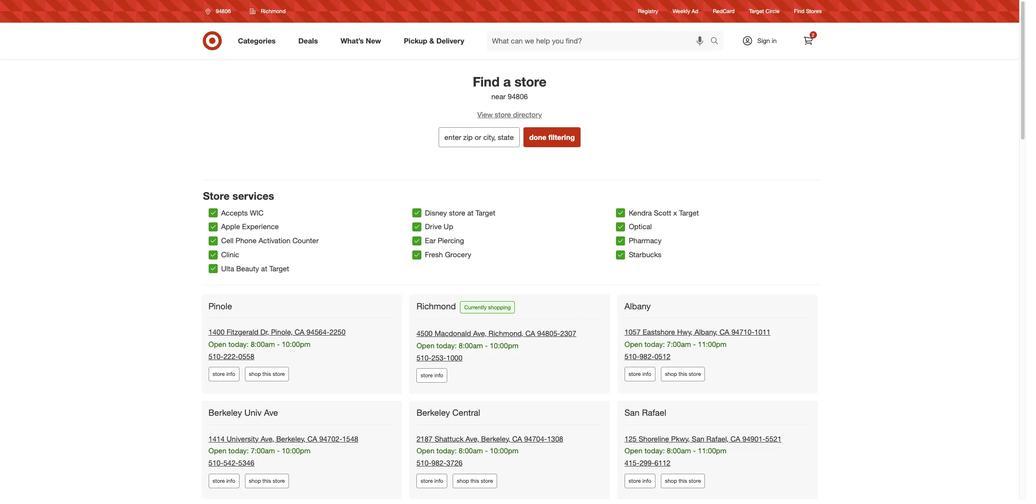 Task type: describe. For each thing, give the bounding box(es) containing it.
info for pinole
[[226, 371, 235, 378]]

fresh grocery
[[425, 250, 471, 260]]

kendra
[[629, 208, 652, 218]]

ave
[[264, 408, 278, 418]]

state
[[498, 133, 514, 142]]

new
[[366, 36, 381, 45]]

zip
[[463, 133, 473, 142]]

target for kendra scott x target
[[679, 208, 699, 218]]

ca for pinole
[[295, 328, 304, 337]]

125 shoreline pkwy, san rafael, ca 94901-5521 open today: 8:00am - 11:00pm 415-299-6112
[[625, 435, 782, 468]]

11:00pm inside 1057 eastshore hwy, albany, ca 94710-1011 open today: 7:00am - 11:00pm 510-982-0512
[[698, 340, 727, 349]]

berkeley central
[[416, 408, 480, 418]]

registry
[[638, 8, 658, 15]]

or
[[475, 133, 481, 142]]

dr,
[[260, 328, 269, 337]]

shop this store for pinole
[[249, 371, 285, 378]]

sign
[[757, 37, 770, 44]]

find stores link
[[794, 7, 822, 15]]

125
[[625, 435, 637, 444]]

1057 eastshore hwy, albany, ca 94710-1011 open today: 7:00am - 11:00pm 510-982-0512
[[625, 328, 771, 361]]

pickup
[[404, 36, 427, 45]]

at for store
[[467, 208, 474, 218]]

ave, for berkeley univ ave
[[261, 435, 274, 444]]

macdonald
[[435, 329, 471, 338]]

disney
[[425, 208, 447, 218]]

wic
[[250, 208, 264, 218]]

4500 macdonald ave, richmond, ca 94805-2307 link
[[416, 329, 576, 338]]

what's new link
[[333, 31, 392, 51]]

1414 university ave, berkeley, ca 94702-1548 open today: 7:00am - 10:00pm 510-542-5346
[[208, 435, 358, 468]]

beauty
[[236, 264, 259, 274]]

redcard
[[713, 8, 735, 15]]

today: inside 125 shoreline pkwy, san rafael, ca 94901-5521 open today: 8:00am - 11:00pm 415-299-6112
[[645, 447, 665, 456]]

deals link
[[291, 31, 329, 51]]

delivery
[[436, 36, 464, 45]]

store down 542- at the bottom left of page
[[213, 478, 225, 485]]

2187 shattuck ave, berkeley, ca 94704-1308 open today: 8:00am - 10:00pm 510-982-3726
[[416, 435, 563, 468]]

view store directory
[[477, 110, 542, 119]]

94806 inside dropdown button
[[216, 8, 231, 15]]

6112
[[654, 459, 671, 468]]

info for berkeley central
[[434, 478, 443, 485]]

ulta beauty at target
[[221, 264, 289, 274]]

berkeley univ ave link
[[208, 408, 280, 419]]

510-253-1000 link
[[416, 354, 462, 363]]

in
[[772, 37, 777, 44]]

fitzgerald
[[227, 328, 258, 337]]

510-222-0558 link
[[208, 352, 254, 361]]

store down "2187 shattuck ave, berkeley, ca 94704-1308 open today: 8:00am - 10:00pm 510-982-3726"
[[481, 478, 493, 485]]

drive up
[[425, 222, 453, 232]]

richmond inside dropdown button
[[261, 8, 286, 15]]

8:00am for pinole
[[251, 340, 275, 349]]

store services
[[203, 190, 274, 202]]

Disney store at Target checkbox
[[412, 209, 421, 218]]

94702-
[[319, 435, 342, 444]]

shop this store for san rafael
[[665, 478, 701, 485]]

currently shopping
[[464, 304, 511, 311]]

done filtering
[[529, 133, 575, 142]]

weekly
[[673, 8, 690, 15]]

store down 510-982-3726 link
[[421, 478, 433, 485]]

store inside 'link'
[[495, 110, 511, 119]]

ca for berkeley univ ave
[[307, 435, 317, 444]]

94710-
[[731, 328, 754, 337]]

ad
[[692, 8, 698, 15]]

&
[[429, 36, 434, 45]]

store info for berkeley central
[[421, 478, 443, 485]]

2187
[[416, 435, 433, 444]]

starbucks
[[629, 250, 661, 260]]

store info link for berkeley central
[[416, 475, 447, 489]]

shop this store button for pinole
[[245, 368, 289, 382]]

this for berkeley univ ave
[[262, 478, 271, 485]]

510- for berkeley central
[[416, 459, 431, 468]]

415-
[[625, 459, 639, 468]]

542-
[[223, 459, 238, 468]]

berkeley, for berkeley univ ave
[[276, 435, 305, 444]]

richmond,
[[489, 329, 523, 338]]

shop this store button for albany
[[661, 368, 705, 382]]

Drive Up checkbox
[[412, 223, 421, 232]]

grocery
[[445, 250, 471, 260]]

shop this store button for san rafael
[[661, 475, 705, 489]]

today: for berkeley central
[[436, 447, 457, 456]]

counter
[[292, 236, 319, 246]]

shop for berkeley central
[[457, 478, 469, 485]]

5521
[[765, 435, 782, 444]]

registry link
[[638, 7, 658, 15]]

find a store near 94806
[[473, 73, 547, 101]]

2187 shattuck ave, berkeley, ca 94704-1308 link
[[416, 435, 563, 444]]

san inside 125 shoreline pkwy, san rafael, ca 94901-5521 open today: 8:00am - 11:00pm 415-299-6112
[[692, 435, 704, 444]]

today: for albany
[[645, 340, 665, 349]]

7:00am for albany
[[667, 340, 691, 349]]

shop this store button for berkeley central
[[453, 475, 497, 489]]

target circle link
[[749, 7, 780, 15]]

10:00pm for richmond
[[490, 341, 518, 351]]

city,
[[483, 133, 496, 142]]

store info link for berkeley univ ave
[[208, 475, 239, 489]]

store down 125 shoreline pkwy, san rafael, ca 94901-5521 open today: 8:00am - 11:00pm 415-299-6112
[[689, 478, 701, 485]]

open inside 125 shoreline pkwy, san rafael, ca 94901-5521 open today: 8:00am - 11:00pm 415-299-6112
[[625, 447, 643, 456]]

What can we help you find? suggestions appear below search field
[[487, 31, 712, 51]]

shop this store button for berkeley univ ave
[[245, 475, 289, 489]]

Pharmacy checkbox
[[616, 237, 625, 246]]

shop this store for berkeley univ ave
[[249, 478, 285, 485]]

253-
[[431, 354, 446, 363]]

open for berkeley central
[[416, 447, 434, 456]]

shattuck
[[435, 435, 464, 444]]

4500
[[416, 329, 433, 338]]

at for beauty
[[261, 264, 267, 274]]

services
[[232, 190, 274, 202]]

info for albany
[[642, 371, 651, 378]]

pickup & delivery
[[404, 36, 464, 45]]

clinic
[[221, 250, 239, 260]]

1308
[[547, 435, 563, 444]]

2250
[[329, 328, 346, 337]]

- for albany
[[693, 340, 696, 349]]

Cell Phone Activation Counter checkbox
[[208, 237, 218, 246]]

open for richmond
[[416, 341, 434, 351]]

this for albany
[[679, 371, 687, 378]]

apple experience
[[221, 222, 279, 232]]

299-
[[639, 459, 654, 468]]

optical
[[629, 222, 652, 232]]

shop this store for berkeley central
[[457, 478, 493, 485]]

done filtering button
[[523, 127, 581, 147]]

store info for richmond
[[421, 373, 443, 379]]

drive
[[425, 222, 442, 232]]

shoreline
[[639, 435, 669, 444]]

albany,
[[695, 328, 718, 337]]

berkeley for berkeley univ ave
[[208, 408, 242, 418]]

pinole link
[[208, 301, 234, 312]]

94806 inside find a store near 94806
[[508, 92, 528, 101]]

1548
[[342, 435, 358, 444]]

activation
[[259, 236, 290, 246]]

info for berkeley univ ave
[[226, 478, 235, 485]]

- for richmond
[[485, 341, 488, 351]]

- for pinole
[[277, 340, 280, 349]]

today: for berkeley univ ave
[[228, 447, 249, 456]]

1414 university ave, berkeley, ca 94702-1548 link
[[208, 435, 358, 444]]

search
[[706, 37, 728, 46]]

sign in
[[757, 37, 777, 44]]

store info for berkeley univ ave
[[213, 478, 235, 485]]

open for pinole
[[208, 340, 226, 349]]

ca inside 125 shoreline pkwy, san rafael, ca 94901-5521 open today: 8:00am - 11:00pm 415-299-6112
[[731, 435, 740, 444]]

store services group
[[208, 206, 820, 276]]

berkeley for berkeley central
[[416, 408, 450, 418]]

510- for berkeley univ ave
[[208, 459, 223, 468]]

ave, for berkeley central
[[466, 435, 479, 444]]

scott
[[654, 208, 671, 218]]

weekly ad
[[673, 8, 698, 15]]

Starbucks checkbox
[[616, 251, 625, 260]]



Task type: vqa. For each thing, say whether or not it's contained in the screenshot.


Task type: locate. For each thing, give the bounding box(es) containing it.
Accepts WIC checkbox
[[208, 209, 218, 218]]

- down 1400 fitzgerald dr, pinole, ca 94564-2250 link
[[277, 340, 280, 349]]

fresh
[[425, 250, 443, 260]]

shopping
[[488, 304, 511, 311]]

510- inside "1400 fitzgerald dr, pinole, ca 94564-2250 open today: 8:00am - 10:00pm 510-222-0558"
[[208, 352, 223, 361]]

store right view
[[495, 110, 511, 119]]

ca inside 1057 eastshore hwy, albany, ca 94710-1011 open today: 7:00am - 11:00pm 510-982-0512
[[720, 328, 729, 337]]

510- down "1057"
[[625, 352, 639, 361]]

1 vertical spatial 11:00pm
[[698, 447, 727, 456]]

1 vertical spatial san
[[692, 435, 704, 444]]

weekly ad link
[[673, 7, 698, 15]]

albany link
[[625, 301, 653, 312]]

1 berkeley, from the left
[[276, 435, 305, 444]]

this for berkeley central
[[471, 478, 479, 485]]

store down "1400 fitzgerald dr, pinole, ca 94564-2250 open today: 8:00am - 10:00pm 510-222-0558"
[[273, 371, 285, 378]]

982- down shattuck
[[431, 459, 446, 468]]

shop this store button
[[245, 368, 289, 382], [661, 368, 705, 382], [245, 475, 289, 489], [453, 475, 497, 489], [661, 475, 705, 489]]

- down the 2187 shattuck ave, berkeley, ca 94704-1308 link
[[485, 447, 488, 456]]

10:00pm inside 1414 university ave, berkeley, ca 94702-1548 open today: 7:00am - 10:00pm 510-542-5346
[[282, 447, 310, 456]]

- down 125 shoreline pkwy, san rafael, ca 94901-5521 link
[[693, 447, 696, 456]]

Apple Experience checkbox
[[208, 223, 218, 232]]

today: for pinole
[[228, 340, 249, 349]]

ear
[[425, 236, 436, 246]]

510-982-3726 link
[[416, 459, 462, 468]]

find stores
[[794, 8, 822, 15]]

982- down eastshore
[[639, 352, 654, 361]]

store down 1414 university ave, berkeley, ca 94702-1548 open today: 7:00am - 10:00pm 510-542-5346
[[273, 478, 285, 485]]

ear piercing
[[425, 236, 464, 246]]

0 horizontal spatial richmond
[[261, 8, 286, 15]]

info for richmond
[[434, 373, 443, 379]]

richmond
[[261, 8, 286, 15], [416, 301, 456, 312]]

store
[[514, 73, 547, 90], [495, 110, 511, 119], [449, 208, 465, 218], [213, 371, 225, 378], [273, 371, 285, 378], [629, 371, 641, 378], [689, 371, 701, 378], [421, 373, 433, 379], [213, 478, 225, 485], [273, 478, 285, 485], [421, 478, 433, 485], [481, 478, 493, 485], [629, 478, 641, 485], [689, 478, 701, 485]]

berkeley, inside 1414 university ave, berkeley, ca 94702-1548 open today: 7:00am - 10:00pm 510-542-5346
[[276, 435, 305, 444]]

- inside "1400 fitzgerald dr, pinole, ca 94564-2250 open today: 8:00am - 10:00pm 510-222-0558"
[[277, 340, 280, 349]]

store info link for albany
[[625, 368, 655, 382]]

at right disney
[[467, 208, 474, 218]]

store info down the 299-
[[629, 478, 651, 485]]

7:00am inside 1057 eastshore hwy, albany, ca 94710-1011 open today: 7:00am - 11:00pm 510-982-0512
[[667, 340, 691, 349]]

0 vertical spatial richmond
[[261, 8, 286, 15]]

11:00pm down rafael,
[[698, 447, 727, 456]]

1 horizontal spatial 94806
[[508, 92, 528, 101]]

open inside "1400 fitzgerald dr, pinole, ca 94564-2250 open today: 8:00am - 10:00pm 510-222-0558"
[[208, 340, 226, 349]]

find inside find a store near 94806
[[473, 73, 500, 90]]

8:00am down pkwy,
[[667, 447, 691, 456]]

Ear Piercing checkbox
[[412, 237, 421, 246]]

open
[[208, 340, 226, 349], [625, 340, 643, 349], [416, 341, 434, 351], [208, 447, 226, 456], [416, 447, 434, 456], [625, 447, 643, 456]]

- inside 1414 university ave, berkeley, ca 94702-1548 open today: 7:00am - 10:00pm 510-542-5346
[[277, 447, 280, 456]]

store down 510-982-0512 link at the bottom of page
[[629, 371, 641, 378]]

Fresh Grocery checkbox
[[412, 251, 421, 260]]

10:00pm inside "2187 shattuck ave, berkeley, ca 94704-1308 open today: 8:00am - 10:00pm 510-982-3726"
[[490, 447, 518, 456]]

1 horizontal spatial 7:00am
[[667, 340, 691, 349]]

san right pkwy,
[[692, 435, 704, 444]]

deals
[[298, 36, 318, 45]]

today: inside 4500 macdonald ave, richmond, ca 94805-2307 open today: 8:00am - 10:00pm 510-253-1000
[[436, 341, 457, 351]]

0 vertical spatial 982-
[[639, 352, 654, 361]]

Ulta Beauty at Target checkbox
[[208, 265, 218, 274]]

1057
[[625, 328, 641, 337]]

berkeley, for berkeley central
[[481, 435, 510, 444]]

this for pinole
[[262, 371, 271, 378]]

982- inside 1057 eastshore hwy, albany, ca 94710-1011 open today: 7:00am - 11:00pm 510-982-0512
[[639, 352, 654, 361]]

target for ulta beauty at target
[[269, 264, 289, 274]]

982- for albany
[[639, 352, 654, 361]]

find up near
[[473, 73, 500, 90]]

0 vertical spatial 7:00am
[[667, 340, 691, 349]]

510- inside 1414 university ave, berkeley, ca 94702-1548 open today: 7:00am - 10:00pm 510-542-5346
[[208, 459, 223, 468]]

982- inside "2187 shattuck ave, berkeley, ca 94704-1308 open today: 8:00am - 10:00pm 510-982-3726"
[[431, 459, 446, 468]]

7:00am down hwy,
[[667, 340, 691, 349]]

shop down 0512
[[665, 371, 677, 378]]

shop this store down 6112
[[665, 478, 701, 485]]

- for berkeley univ ave
[[277, 447, 280, 456]]

1 vertical spatial find
[[473, 73, 500, 90]]

1 vertical spatial 982-
[[431, 459, 446, 468]]

10:00pm inside "1400 fitzgerald dr, pinole, ca 94564-2250 open today: 8:00am - 10:00pm 510-222-0558"
[[282, 340, 310, 349]]

cell
[[221, 236, 234, 246]]

10:00pm down the 1414 university ave, berkeley, ca 94702-1548 link
[[282, 447, 310, 456]]

10:00pm down the 2187 shattuck ave, berkeley, ca 94704-1308 link
[[490, 447, 518, 456]]

filtering
[[548, 133, 575, 142]]

1 horizontal spatial berkeley
[[416, 408, 450, 418]]

1 horizontal spatial 982-
[[639, 352, 654, 361]]

ca inside 4500 macdonald ave, richmond, ca 94805-2307 open today: 8:00am - 10:00pm 510-253-1000
[[525, 329, 535, 338]]

94806 left the richmond dropdown button
[[216, 8, 231, 15]]

11:00pm down the 'albany,'
[[698, 340, 727, 349]]

store up up
[[449, 208, 465, 218]]

central
[[452, 408, 480, 418]]

shop down 3726
[[457, 478, 469, 485]]

- down the 1414 university ave, berkeley, ca 94702-1548 link
[[277, 447, 280, 456]]

shop for san rafael
[[665, 478, 677, 485]]

store down 1057 eastshore hwy, albany, ca 94710-1011 open today: 7:00am - 11:00pm 510-982-0512
[[689, 371, 701, 378]]

shop down 5346
[[249, 478, 261, 485]]

info for san rafael
[[642, 478, 651, 485]]

1 berkeley from the left
[[208, 408, 242, 418]]

store info for pinole
[[213, 371, 235, 378]]

ave, right shattuck
[[466, 435, 479, 444]]

sign in link
[[734, 31, 791, 51]]

ca inside "2187 shattuck ave, berkeley, ca 94704-1308 open today: 8:00am - 10:00pm 510-982-3726"
[[512, 435, 522, 444]]

ca for berkeley central
[[512, 435, 522, 444]]

this down "1400 fitzgerald dr, pinole, ca 94564-2250 open today: 8:00am - 10:00pm 510-222-0558"
[[262, 371, 271, 378]]

shop this store for albany
[[665, 371, 701, 378]]

8:00am inside 4500 macdonald ave, richmond, ca 94805-2307 open today: 8:00am - 10:00pm 510-253-1000
[[459, 341, 483, 351]]

info down 542- at the bottom left of page
[[226, 478, 235, 485]]

enter
[[444, 133, 461, 142]]

piercing
[[438, 236, 464, 246]]

- inside 1057 eastshore hwy, albany, ca 94710-1011 open today: 7:00am - 11:00pm 510-982-0512
[[693, 340, 696, 349]]

0 horizontal spatial san
[[625, 408, 640, 418]]

- inside "2187 shattuck ave, berkeley, ca 94704-1308 open today: 8:00am - 10:00pm 510-982-3726"
[[485, 447, 488, 456]]

8:00am inside 125 shoreline pkwy, san rafael, ca 94901-5521 open today: 8:00am - 11:00pm 415-299-6112
[[667, 447, 691, 456]]

- down 4500 macdonald ave, richmond, ca 94805-2307 link
[[485, 341, 488, 351]]

find for stores
[[794, 8, 805, 15]]

store info link down 510-982-3726 link
[[416, 475, 447, 489]]

view
[[477, 110, 493, 119]]

eastshore
[[643, 328, 675, 337]]

shop this store button down 0512
[[661, 368, 705, 382]]

open inside 1057 eastshore hwy, albany, ca 94710-1011 open today: 7:00am - 11:00pm 510-982-0512
[[625, 340, 643, 349]]

ave, for richmond
[[473, 329, 487, 338]]

store info link for san rafael
[[625, 475, 655, 489]]

today: inside "1400 fitzgerald dr, pinole, ca 94564-2250 open today: 8:00am - 10:00pm 510-222-0558"
[[228, 340, 249, 349]]

11:00pm
[[698, 340, 727, 349], [698, 447, 727, 456]]

pharmacy
[[629, 236, 662, 246]]

hwy,
[[677, 328, 693, 337]]

8:00am inside "2187 shattuck ave, berkeley, ca 94704-1308 open today: 8:00am - 10:00pm 510-982-3726"
[[459, 447, 483, 456]]

8:00am down dr,
[[251, 340, 275, 349]]

0 horizontal spatial 7:00am
[[251, 447, 275, 456]]

94806 down a
[[508, 92, 528, 101]]

san rafael
[[625, 408, 666, 418]]

target circle
[[749, 8, 780, 15]]

open down 4500
[[416, 341, 434, 351]]

0 vertical spatial 11:00pm
[[698, 340, 727, 349]]

1 horizontal spatial at
[[467, 208, 474, 218]]

a
[[503, 73, 511, 90]]

0 horizontal spatial berkeley,
[[276, 435, 305, 444]]

currently
[[464, 304, 487, 311]]

10:00pm down pinole, at the left bottom of the page
[[282, 340, 310, 349]]

ca for richmond
[[525, 329, 535, 338]]

berkeley, inside "2187 shattuck ave, berkeley, ca 94704-1308 open today: 8:00am - 10:00pm 510-982-3726"
[[481, 435, 510, 444]]

- down 1057 eastshore hwy, albany, ca 94710-1011 link
[[693, 340, 696, 349]]

10:00pm inside 4500 macdonald ave, richmond, ca 94805-2307 open today: 8:00am - 10:00pm 510-253-1000
[[490, 341, 518, 351]]

shop this store button down 5346
[[245, 475, 289, 489]]

94564-
[[306, 328, 329, 337]]

store info for san rafael
[[629, 478, 651, 485]]

info down 510-982-0512 link at the bottom of page
[[642, 371, 651, 378]]

open down 1414
[[208, 447, 226, 456]]

store info link down 253-
[[416, 369, 447, 384]]

circle
[[766, 8, 780, 15]]

today: for richmond
[[436, 341, 457, 351]]

510- inside 1057 eastshore hwy, albany, ca 94710-1011 open today: 7:00am - 11:00pm 510-982-0512
[[625, 352, 639, 361]]

7:00am up 5346
[[251, 447, 275, 456]]

2 berkeley, from the left
[[481, 435, 510, 444]]

store
[[203, 190, 230, 202]]

today: down fitzgerald
[[228, 340, 249, 349]]

ulta
[[221, 264, 234, 274]]

open inside "2187 shattuck ave, berkeley, ca 94704-1308 open today: 8:00am - 10:00pm 510-982-3726"
[[416, 447, 434, 456]]

ave, left the richmond, on the bottom of the page
[[473, 329, 487, 338]]

store info link for pinole
[[208, 368, 239, 382]]

510- down 4500
[[416, 354, 431, 363]]

this
[[262, 371, 271, 378], [679, 371, 687, 378], [262, 478, 271, 485], [471, 478, 479, 485], [679, 478, 687, 485]]

Kendra Scott x Target checkbox
[[616, 209, 625, 218]]

today: down shattuck
[[436, 447, 457, 456]]

open down 1400
[[208, 340, 226, 349]]

ca inside 1414 university ave, berkeley, ca 94702-1548 open today: 7:00am - 10:00pm 510-542-5346
[[307, 435, 317, 444]]

x
[[673, 208, 677, 218]]

- inside 4500 macdonald ave, richmond, ca 94805-2307 open today: 8:00am - 10:00pm 510-253-1000
[[485, 341, 488, 351]]

8:00am for richmond
[[459, 341, 483, 351]]

10:00pm for berkeley univ ave
[[282, 447, 310, 456]]

view store directory link
[[192, 110, 827, 120]]

open inside 4500 macdonald ave, richmond, ca 94805-2307 open today: 8:00am - 10:00pm 510-253-1000
[[416, 341, 434, 351]]

10:00pm for berkeley central
[[490, 447, 518, 456]]

done
[[529, 133, 546, 142]]

this down 1057 eastshore hwy, albany, ca 94710-1011 open today: 7:00am - 11:00pm 510-982-0512
[[679, 371, 687, 378]]

berkeley, left 94704-
[[481, 435, 510, 444]]

store info link down "222-"
[[208, 368, 239, 382]]

info down the 299-
[[642, 478, 651, 485]]

0 vertical spatial san
[[625, 408, 640, 418]]

berkeley up 2187
[[416, 408, 450, 418]]

ca right the 'albany,'
[[720, 328, 729, 337]]

berkeley central link
[[416, 408, 482, 419]]

982- for berkeley central
[[431, 459, 446, 468]]

0 horizontal spatial 982-
[[431, 459, 446, 468]]

cell phone activation counter
[[221, 236, 319, 246]]

shop down 0558 on the left of the page
[[249, 371, 261, 378]]

ca for albany
[[720, 328, 729, 337]]

store down "222-"
[[213, 371, 225, 378]]

today: down shoreline
[[645, 447, 665, 456]]

0 horizontal spatial find
[[473, 73, 500, 90]]

open down 2187
[[416, 447, 434, 456]]

open for albany
[[625, 340, 643, 349]]

shop for berkeley univ ave
[[249, 478, 261, 485]]

1400 fitzgerald dr, pinole, ca 94564-2250 open today: 8:00am - 10:00pm 510-222-0558
[[208, 328, 346, 361]]

94806 button
[[199, 3, 240, 20]]

shop this store button down 3726
[[453, 475, 497, 489]]

shop for pinole
[[249, 371, 261, 378]]

1 horizontal spatial find
[[794, 8, 805, 15]]

1 11:00pm from the top
[[698, 340, 727, 349]]

ave, inside 1414 university ave, berkeley, ca 94702-1548 open today: 7:00am - 10:00pm 510-542-5346
[[261, 435, 274, 444]]

shop this store
[[249, 371, 285, 378], [665, 371, 701, 378], [249, 478, 285, 485], [457, 478, 493, 485], [665, 478, 701, 485]]

store info down 253-
[[421, 373, 443, 379]]

ave, right university
[[261, 435, 274, 444]]

510- down 1414
[[208, 459, 223, 468]]

1414
[[208, 435, 225, 444]]

store inside find a store near 94806
[[514, 73, 547, 90]]

510- inside 4500 macdonald ave, richmond, ca 94805-2307 open today: 8:00am - 10:00pm 510-253-1000
[[416, 354, 431, 363]]

info down 510-982-3726 link
[[434, 478, 443, 485]]

store info down "222-"
[[213, 371, 235, 378]]

510- inside "2187 shattuck ave, berkeley, ca 94704-1308 open today: 8:00am - 10:00pm 510-982-3726"
[[416, 459, 431, 468]]

berkeley univ ave
[[208, 408, 278, 418]]

info down 253-
[[434, 373, 443, 379]]

stores
[[806, 8, 822, 15]]

berkeley, down ave
[[276, 435, 305, 444]]

222-
[[223, 352, 238, 361]]

accepts wic
[[221, 208, 264, 218]]

94901-
[[742, 435, 765, 444]]

0558
[[238, 352, 254, 361]]

today: inside 1414 university ave, berkeley, ca 94702-1548 open today: 7:00am - 10:00pm 510-542-5346
[[228, 447, 249, 456]]

1011
[[754, 328, 771, 337]]

store info link down 510-982-0512 link at the bottom of page
[[625, 368, 655, 382]]

today: inside "2187 shattuck ave, berkeley, ca 94704-1308 open today: 8:00am - 10:00pm 510-982-3726"
[[436, 447, 457, 456]]

ave, inside 4500 macdonald ave, richmond, ca 94805-2307 open today: 8:00am - 10:00pm 510-253-1000
[[473, 329, 487, 338]]

today: inside 1057 eastshore hwy, albany, ca 94710-1011 open today: 7:00am - 11:00pm 510-982-0512
[[645, 340, 665, 349]]

ca
[[295, 328, 304, 337], [720, 328, 729, 337], [525, 329, 535, 338], [307, 435, 317, 444], [512, 435, 522, 444], [731, 435, 740, 444]]

ca left the 94702-
[[307, 435, 317, 444]]

store down 253-
[[421, 373, 433, 379]]

10:00pm for pinole
[[282, 340, 310, 349]]

at right beauty on the bottom left of page
[[261, 264, 267, 274]]

enter zip or city, state button
[[439, 127, 520, 147]]

1 horizontal spatial berkeley,
[[481, 435, 510, 444]]

store right a
[[514, 73, 547, 90]]

store info for albany
[[629, 371, 651, 378]]

510- for pinole
[[208, 352, 223, 361]]

richmond up the categories link
[[261, 8, 286, 15]]

richmond up 4500
[[416, 301, 456, 312]]

this for san rafael
[[679, 478, 687, 485]]

san rafael link
[[625, 408, 668, 419]]

8:00am for berkeley central
[[459, 447, 483, 456]]

rafael,
[[706, 435, 729, 444]]

apple
[[221, 222, 240, 232]]

7:00am inside 1414 university ave, berkeley, ca 94702-1548 open today: 7:00am - 10:00pm 510-542-5346
[[251, 447, 275, 456]]

pinole
[[208, 301, 232, 312]]

0 vertical spatial find
[[794, 8, 805, 15]]

510-542-5346 link
[[208, 459, 254, 468]]

ave, inside "2187 shattuck ave, berkeley, ca 94704-1308 open today: 8:00am - 10:00pm 510-982-3726"
[[466, 435, 479, 444]]

2 berkeley from the left
[[416, 408, 450, 418]]

8:00am inside "1400 fitzgerald dr, pinole, ca 94564-2250 open today: 8:00am - 10:00pm 510-222-0558"
[[251, 340, 275, 349]]

7:00am for berkeley univ ave
[[251, 447, 275, 456]]

find for a
[[473, 73, 500, 90]]

open down "1057"
[[625, 340, 643, 349]]

phone
[[236, 236, 257, 246]]

0 horizontal spatial 94806
[[216, 8, 231, 15]]

berkeley up 1414
[[208, 408, 242, 418]]

shop for albany
[[665, 371, 677, 378]]

pinole,
[[271, 328, 293, 337]]

store info down 542- at the bottom left of page
[[213, 478, 235, 485]]

11:00pm inside 125 shoreline pkwy, san rafael, ca 94901-5521 open today: 8:00am - 11:00pm 415-299-6112
[[698, 447, 727, 456]]

Clinic checkbox
[[208, 251, 218, 260]]

experience
[[242, 222, 279, 232]]

enter zip or city, state
[[444, 133, 514, 142]]

kendra scott x target
[[629, 208, 699, 218]]

shop this store down 3726
[[457, 478, 493, 485]]

today: down macdonald
[[436, 341, 457, 351]]

info down "222-"
[[226, 371, 235, 378]]

Optical checkbox
[[616, 223, 625, 232]]

1 vertical spatial at
[[261, 264, 267, 274]]

94805-
[[537, 329, 560, 338]]

shop this store button down 6112
[[661, 475, 705, 489]]

1 horizontal spatial richmond
[[416, 301, 456, 312]]

redcard link
[[713, 7, 735, 15]]

san
[[625, 408, 640, 418], [692, 435, 704, 444]]

1 vertical spatial richmond
[[416, 301, 456, 312]]

shop down 6112
[[665, 478, 677, 485]]

510- down 2187
[[416, 459, 431, 468]]

1 vertical spatial 94806
[[508, 92, 528, 101]]

1 horizontal spatial san
[[692, 435, 704, 444]]

10:00pm down the richmond, on the bottom of the page
[[490, 341, 518, 351]]

2 11:00pm from the top
[[698, 447, 727, 456]]

this down 1414 university ave, berkeley, ca 94702-1548 open today: 7:00am - 10:00pm 510-542-5346
[[262, 478, 271, 485]]

open up 415-
[[625, 447, 643, 456]]

open for berkeley univ ave
[[208, 447, 226, 456]]

0 horizontal spatial at
[[261, 264, 267, 274]]

store info link for richmond
[[416, 369, 447, 384]]

store info down 510-982-0512 link at the bottom of page
[[629, 371, 651, 378]]

8:00am up 1000
[[459, 341, 483, 351]]

what's
[[341, 36, 364, 45]]

510- for albany
[[625, 352, 639, 361]]

store info link down 542- at the bottom left of page
[[208, 475, 239, 489]]

open inside 1414 university ave, berkeley, ca 94702-1548 open today: 7:00am - 10:00pm 510-542-5346
[[208, 447, 226, 456]]

1 vertical spatial 7:00am
[[251, 447, 275, 456]]

- inside 125 shoreline pkwy, san rafael, ca 94901-5521 open today: 8:00am - 11:00pm 415-299-6112
[[693, 447, 696, 456]]

target for disney store at target
[[476, 208, 495, 218]]

shop
[[249, 371, 261, 378], [665, 371, 677, 378], [249, 478, 261, 485], [457, 478, 469, 485], [665, 478, 677, 485]]

ca right rafael,
[[731, 435, 740, 444]]

berkeley,
[[276, 435, 305, 444], [481, 435, 510, 444]]

search button
[[706, 31, 728, 53]]

store inside group
[[449, 208, 465, 218]]

ca left 94704-
[[512, 435, 522, 444]]

store down 415-
[[629, 478, 641, 485]]

1000
[[446, 354, 462, 363]]

this down "2187 shattuck ave, berkeley, ca 94704-1308 open today: 8:00am - 10:00pm 510-982-3726"
[[471, 478, 479, 485]]

510- for richmond
[[416, 354, 431, 363]]

ca inside "1400 fitzgerald dr, pinole, ca 94564-2250 open today: 8:00am - 10:00pm 510-222-0558"
[[295, 328, 304, 337]]

find inside 'link'
[[794, 8, 805, 15]]

0 vertical spatial 94806
[[216, 8, 231, 15]]

shop this store button down 0558 on the left of the page
[[245, 368, 289, 382]]

ca left 94805-
[[525, 329, 535, 338]]

- for berkeley central
[[485, 447, 488, 456]]

8:00am up 3726
[[459, 447, 483, 456]]

0 horizontal spatial berkeley
[[208, 408, 242, 418]]

0 vertical spatial at
[[467, 208, 474, 218]]



